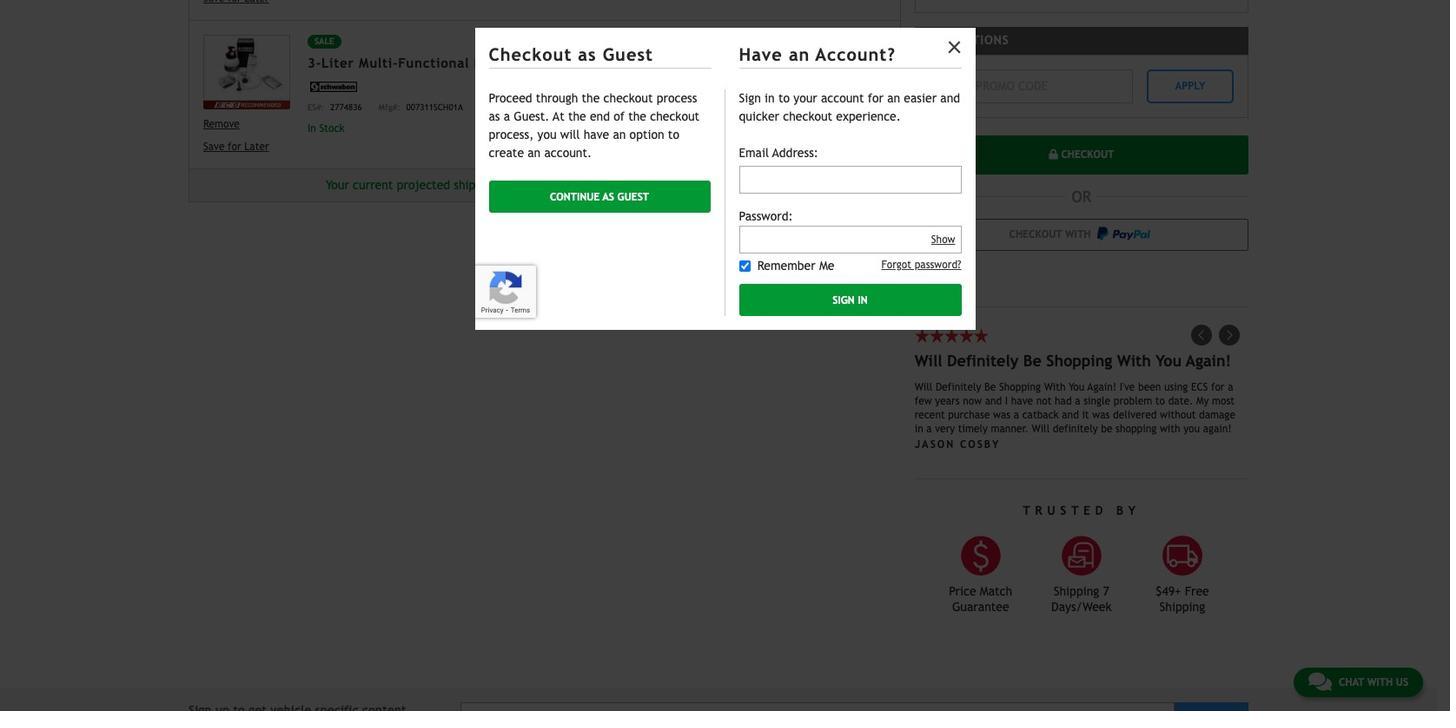 Task type: locate. For each thing, give the bounding box(es) containing it.
1 vertical spatial in
[[915, 423, 923, 435]]

as for checkout
[[578, 44, 597, 64]]

shopping inside will definitely be shopping with you again! i've been using ecs for a few years now and i have not had a single problem to date. my most recent purchase was a catback and it was delivered without damage in a very timely manner. will definitely be shopping with you again! jason cosby
[[999, 381, 1041, 393]]

proceed through the checkout process as a guest. at the end of the checkout process, you will have an option to create an account.
[[489, 91, 700, 160]]

1 vertical spatial you
[[1184, 423, 1200, 435]]

checkout button
[[915, 135, 1249, 174]]

2 vertical spatial for
[[1211, 381, 1225, 393]]

through
[[536, 91, 578, 105]]

2 horizontal spatial for
[[1211, 381, 1225, 393]]

None password field
[[740, 227, 927, 252]]

email address:
[[739, 146, 818, 160]]

and right easier
[[940, 91, 960, 105]]

0 vertical spatial in
[[765, 91, 775, 105]]

as left only
[[603, 191, 614, 203]]

0 horizontal spatial you
[[1069, 381, 1085, 393]]

0 vertical spatial with
[[1117, 351, 1151, 370]]

free inside $49+ free shipping
[[1185, 584, 1209, 598]]

checkout for checkout
[[1058, 149, 1114, 161]]

007311sch01a
[[406, 102, 463, 112]]

shipping up experience.
[[847, 90, 886, 102]]

an left easier
[[887, 91, 900, 105]]

for
[[868, 91, 884, 105], [228, 140, 241, 153], [1211, 381, 1225, 393]]

0 vertical spatial as
[[578, 44, 597, 64]]

2 vertical spatial as
[[603, 191, 614, 203]]

definitely up now
[[947, 351, 1019, 370]]

was down single
[[1092, 409, 1110, 421]]

checkout up or
[[1058, 149, 1114, 161]]

1 horizontal spatial to
[[779, 91, 790, 105]]

as right 'system' in the left of the page
[[578, 44, 597, 64]]

ship right only
[[645, 178, 666, 192]]

match
[[980, 584, 1012, 598]]

save inside save for later link
[[203, 140, 225, 153]]

to
[[779, 91, 790, 105], [668, 128, 679, 142], [1155, 395, 1165, 407]]

sign for sign in to your account for an easier and quicker checkout experience.
[[739, 91, 761, 105]]

1 horizontal spatial in
[[858, 294, 868, 306]]

few
[[915, 395, 932, 407]]

2 horizontal spatial shipping
[[1160, 600, 1205, 614]]

None email field
[[739, 166, 961, 194]]

shipping
[[847, 90, 886, 102], [1054, 584, 1099, 598], [1160, 600, 1205, 614]]

sign
[[739, 91, 761, 105], [833, 294, 855, 306]]

account
[[821, 91, 864, 105]]

2 horizontal spatial to
[[1155, 395, 1165, 407]]

1 horizontal spatial and
[[985, 395, 1002, 407]]

1 horizontal spatial was
[[1092, 409, 1110, 421]]

with inside will definitely be shopping with you again! i've been using ecs for a few years now and i have not had a single problem to date. my most recent purchase was a catback and it was delivered without damage in a very timely manner. will definitely be shopping with you again! jason cosby
[[1044, 381, 1066, 393]]

in inside will definitely be shopping with you again! i've been using ecs for a few years now and i have not had a single problem to date. my most recent purchase was a catback and it was delivered without damage in a very timely manner. will definitely be shopping with you again! jason cosby
[[915, 423, 923, 435]]

3-liter multi-functional filler system link
[[308, 56, 563, 71]]

2 vertical spatial with
[[1367, 677, 1393, 689]]

$98.99
[[855, 36, 886, 48]]

sign in
[[833, 294, 868, 306]]

be up the purchase on the right
[[984, 381, 996, 393]]

None number field
[[697, 56, 728, 91]]

0 horizontal spatial and
[[940, 91, 960, 105]]

0 horizontal spatial shipping
[[847, 90, 886, 102]]

2 horizontal spatial and
[[1062, 409, 1079, 421]]

damage
[[1199, 409, 1236, 421]]

2 ship from the left
[[645, 178, 666, 192]]

0 vertical spatial shipping
[[847, 90, 886, 102]]

date
[[479, 178, 504, 192]]

in inside button
[[858, 294, 868, 306]]

1 horizontal spatial be
[[1023, 351, 1042, 370]]

stock
[[319, 122, 345, 135]]

$84.14
[[840, 57, 886, 74]]

your
[[326, 178, 349, 192]]

0 horizontal spatial be
[[984, 381, 996, 393]]

next slide image
[[1219, 325, 1240, 345]]

most
[[1212, 395, 1235, 407]]

1 horizontal spatial with
[[1117, 351, 1151, 370]]

and up definitely
[[1062, 409, 1079, 421]]

0 vertical spatial have
[[584, 128, 609, 142]]

0 vertical spatial you
[[1156, 351, 1182, 370]]

shipping down $49+
[[1160, 600, 1205, 614]]

to left your
[[779, 91, 790, 105]]

you down the at
[[537, 128, 557, 142]]

2 horizontal spatial as
[[603, 191, 614, 203]]

i
[[1005, 395, 1008, 407]]

as inside button
[[603, 191, 614, 203]]

shipping inside free shipping lifetime replacement
[[847, 90, 886, 102]]

definitely for will definitely be shopping with you again!
[[947, 351, 1019, 370]]

ecs tuning recommends this product. image
[[203, 100, 290, 109]]

ecs
[[1191, 381, 1208, 393]]

free right $49+
[[1185, 584, 1209, 598]]

in up "quicker"
[[765, 91, 775, 105]]

with down or
[[1065, 229, 1091, 241]]

filler
[[474, 56, 510, 71]]

be inside will definitely be shopping with you again! i've been using ecs for a few years now and i have not had a single problem to date. my most recent purchase was a catback and it was delivered without damage in a very timely manner. will definitely be shopping with you again! jason cosby
[[984, 381, 996, 393]]

0 horizontal spatial have
[[584, 128, 609, 142]]

for left later
[[228, 140, 241, 153]]

us
[[1396, 677, 1408, 689]]

0 vertical spatial guest
[[603, 44, 653, 64]]

again! up single
[[1088, 381, 1117, 393]]

0 vertical spatial shopping
[[1046, 351, 1112, 370]]

1 vertical spatial sign
[[833, 294, 855, 306]]

password?
[[915, 259, 961, 271]]

free
[[823, 90, 844, 102], [1185, 584, 1209, 598]]

be for will definitely be shopping with you again! i've been using ecs for a few years now and i have not had a single problem to date. my most recent purchase was a catback and it was delivered without damage in a very timely manner. will definitely be shopping with you again! jason cosby
[[984, 381, 996, 393]]

sign for sign in
[[833, 294, 855, 306]]

guest for continue as guest
[[617, 191, 649, 203]]

0 horizontal spatial with
[[1065, 229, 1091, 241]]

1 vertical spatial with
[[1160, 423, 1180, 435]]

your current projected ship date is dec 19, 2023. we only ship complete orders.
[[326, 178, 764, 192]]

1 vertical spatial be
[[984, 381, 996, 393]]

jason
[[915, 438, 955, 451]]

1 horizontal spatial free
[[1185, 584, 1209, 598]]

None checkbox
[[739, 261, 750, 272]]

a up manner.
[[1014, 409, 1019, 421]]

0 horizontal spatial in
[[308, 122, 316, 135]]

1 horizontal spatial save
[[796, 36, 820, 48]]

sign down me on the right top of page
[[833, 294, 855, 306]]

remember
[[757, 259, 816, 273]]

with down without
[[1160, 423, 1180, 435]]

sign in to your account for an easier and quicker checkout experience.
[[739, 91, 960, 123]]

shopping
[[1046, 351, 1112, 370], [999, 381, 1041, 393]]

apply
[[1175, 80, 1205, 92]]

you
[[1156, 351, 1182, 370], [1069, 381, 1085, 393]]

lock image
[[1049, 149, 1058, 160]]

1 horizontal spatial shipping
[[1054, 584, 1099, 598]]

1 vertical spatial free
[[1185, 584, 1209, 598]]

at
[[553, 109, 565, 123]]

1 horizontal spatial ship
[[645, 178, 666, 192]]

1 vertical spatial as
[[489, 109, 500, 123]]

email
[[739, 146, 769, 160]]

1 vertical spatial for
[[228, 140, 241, 153]]

0 vertical spatial be
[[1023, 351, 1042, 370]]

1 horizontal spatial for
[[868, 91, 884, 105]]

1 vertical spatial will
[[915, 381, 933, 393]]

save for later
[[203, 140, 269, 153]]

with up i've
[[1117, 351, 1151, 370]]

free right your
[[823, 90, 844, 102]]

forgot
[[881, 259, 912, 271]]

sign inside button
[[833, 294, 855, 306]]

with inside button
[[1065, 229, 1091, 241]]

a right had
[[1075, 395, 1080, 407]]

definitely for will definitely be shopping with you again! i've been using ecs for a few years now and i have not had a single problem to date. my most recent purchase was a catback and it was delivered without damage in a very timely manner. will definitely be shopping with you again! jason cosby
[[936, 381, 981, 393]]

1 vertical spatial shopping
[[999, 381, 1041, 393]]

definitely up the years
[[936, 381, 981, 393]]

1 vertical spatial again!
[[1088, 381, 1117, 393]]

a down recent
[[926, 423, 932, 435]]

with inside will definitely be shopping with you again! i've been using ecs for a few years now and i have not had a single problem to date. my most recent purchase was a catback and it was delivered without damage in a very timely manner. will definitely be shopping with you again! jason cosby
[[1160, 423, 1180, 435]]

0 vertical spatial save
[[796, 36, 820, 48]]

have right i
[[1011, 395, 1033, 407]]

1 vertical spatial save
[[203, 140, 225, 153]]

2 vertical spatial shipping
[[1160, 600, 1205, 614]]

with up had
[[1044, 381, 1066, 393]]

1 vertical spatial guest
[[617, 191, 649, 203]]

guest up of in the left of the page
[[603, 44, 653, 64]]

with inside 'link'
[[1367, 677, 1393, 689]]

0 vertical spatial sign
[[739, 91, 761, 105]]

checkout for checkout as guest
[[489, 44, 572, 64]]

0 vertical spatial you
[[537, 128, 557, 142]]

you up using
[[1156, 351, 1182, 370]]

again! inside will definitely be shopping with you again! i've been using ecs for a few years now and i have not had a single problem to date. my most recent purchase was a catback and it was delivered without damage in a very timely manner. will definitely be shopping with you again! jason cosby
[[1088, 381, 1117, 393]]

0 vertical spatial definitely
[[947, 351, 1019, 370]]

be for will definitely be shopping with you again!
[[1023, 351, 1042, 370]]

free inside free shipping lifetime replacement
[[823, 90, 844, 102]]

sign inside sign in to your account for an easier and quicker checkout experience.
[[739, 91, 761, 105]]

1 vertical spatial to
[[668, 128, 679, 142]]

1 vertical spatial definitely
[[936, 381, 981, 393]]

shopping for will definitely be shopping with you again! i've been using ecs for a few years now and i have not had a single problem to date. my most recent purchase was a catback and it was delivered without damage in a very timely manner. will definitely be shopping with you again! jason cosby
[[999, 381, 1041, 393]]

sign up "quicker"
[[739, 91, 761, 105]]

0 horizontal spatial was
[[993, 409, 1011, 421]]

0 horizontal spatial again!
[[1088, 381, 1117, 393]]

to down been on the bottom of the page
[[1155, 395, 1165, 407]]

0 horizontal spatial sign
[[739, 91, 761, 105]]

0 vertical spatial to
[[779, 91, 790, 105]]

save left 15%
[[796, 36, 820, 48]]

not
[[1036, 395, 1052, 407]]

1 horizontal spatial as
[[578, 44, 597, 64]]

1 horizontal spatial sign
[[833, 294, 855, 306]]

1 ship from the left
[[454, 178, 476, 192]]

with for checkout
[[1065, 229, 1091, 241]]

in
[[308, 122, 316, 135], [858, 294, 868, 306]]

shopping up had
[[1046, 351, 1112, 370]]

was down i
[[993, 409, 1011, 421]]

shipping up days/week
[[1054, 584, 1099, 598]]

easier
[[904, 91, 937, 105]]

0 vertical spatial with
[[1065, 229, 1091, 241]]

option
[[630, 128, 664, 142]]

0 horizontal spatial with
[[1044, 381, 1066, 393]]

you inside will definitely be shopping with you again! i've been using ecs for a few years now and i have not had a single problem to date. my most recent purchase was a catback and it was delivered without damage in a very timely manner. will definitely be shopping with you again! jason cosby
[[1069, 381, 1085, 393]]

shipping 7 days/week
[[1051, 584, 1112, 614]]

manner.
[[991, 423, 1029, 435]]

dialog containing checkout as guest
[[0, 0, 1450, 712]]

1 horizontal spatial you
[[1156, 351, 1182, 370]]

and
[[940, 91, 960, 105], [985, 395, 1002, 407], [1062, 409, 1079, 421]]

0 vertical spatial again!
[[1186, 351, 1231, 370]]

for inside will definitely be shopping with you again! i've been using ecs for a few years now and i have not had a single problem to date. my most recent purchase was a catback and it was delivered without damage in a very timely manner. will definitely be shopping with you again! jason cosby
[[1211, 381, 1225, 393]]

1 vertical spatial with
[[1044, 381, 1066, 393]]

continue as guest
[[550, 191, 649, 203]]

0 vertical spatial for
[[868, 91, 884, 105]]

again!
[[1186, 351, 1231, 370], [1088, 381, 1117, 393]]

the up the end
[[582, 91, 600, 105]]

in stock
[[308, 122, 345, 135]]

again! down previous slide image
[[1186, 351, 1231, 370]]

as inside proceed through the checkout process as a guest. at the end of the checkout process, you will have an option to create an account.
[[489, 109, 500, 123]]

checkout for checkout with
[[1009, 229, 1062, 241]]

a down "proceed"
[[504, 109, 510, 123]]

timely
[[958, 423, 988, 435]]

for up the most
[[1211, 381, 1225, 393]]

end
[[590, 109, 610, 123]]

1 horizontal spatial again!
[[1186, 351, 1231, 370]]

1 horizontal spatial with
[[1160, 423, 1180, 435]]

save for later link
[[203, 139, 290, 154]]

very
[[935, 423, 955, 435]]

will for will definitely be shopping with you again!
[[915, 351, 942, 370]]

checkout with
[[1009, 229, 1094, 241]]

orders.
[[725, 178, 764, 192]]

1 vertical spatial shipping
[[1054, 584, 1099, 598]]

you for will definitely be shopping with you again!
[[1156, 351, 1182, 370]]

guest right the we
[[617, 191, 649, 203]]

you
[[537, 128, 557, 142], [1184, 423, 1200, 435]]

in down recent
[[915, 423, 923, 435]]

0 vertical spatial will
[[915, 351, 942, 370]]

0 horizontal spatial you
[[537, 128, 557, 142]]

and left i
[[985, 395, 1002, 407]]

2 horizontal spatial with
[[1367, 677, 1393, 689]]

1 horizontal spatial you
[[1184, 423, 1200, 435]]

ship left date
[[454, 178, 476, 192]]

1 vertical spatial you
[[1069, 381, 1085, 393]]

2 was from the left
[[1092, 409, 1110, 421]]

0 horizontal spatial ship
[[454, 178, 476, 192]]

7
[[1103, 584, 1110, 598]]

forgot password?
[[881, 259, 961, 271]]

an down of in the left of the page
[[613, 128, 626, 142]]

2 vertical spatial to
[[1155, 395, 1165, 407]]

proceed
[[489, 91, 532, 105]]

as down "proceed"
[[489, 109, 500, 123]]

checkout down your
[[783, 109, 833, 123]]

to right the option
[[668, 128, 679, 142]]

with for will definitely be shopping with you again!
[[1117, 351, 1151, 370]]

0 horizontal spatial as
[[489, 109, 500, 123]]

1 horizontal spatial shopping
[[1046, 351, 1112, 370]]

checkout down lock "image"
[[1009, 229, 1062, 241]]

1 horizontal spatial have
[[1011, 395, 1033, 407]]

0 horizontal spatial shopping
[[999, 381, 1041, 393]]

will for will definitely be shopping with you again! i've been using ecs for a few years now and i have not had a single problem to date. my most recent purchase was a catback and it was delivered without damage in a very timely manner. will definitely be shopping with you again! jason cosby
[[915, 381, 933, 393]]

2 vertical spatial checkout
[[1009, 229, 1062, 241]]

checkout inside dialog
[[489, 44, 572, 64]]

0 horizontal spatial free
[[823, 90, 844, 102]]

0 vertical spatial checkout
[[489, 44, 572, 64]]

be
[[1023, 351, 1042, 370], [984, 381, 996, 393]]

apply button
[[1147, 69, 1234, 103]]

0 horizontal spatial save
[[203, 140, 225, 153]]

with left 'us'
[[1367, 677, 1393, 689]]

process,
[[489, 128, 534, 142]]

0 vertical spatial and
[[940, 91, 960, 105]]

0 horizontal spatial to
[[668, 128, 679, 142]]

account?
[[816, 44, 896, 64]]

you down without
[[1184, 423, 1200, 435]]

checkout up "proceed"
[[489, 44, 572, 64]]

2 vertical spatial will
[[1032, 423, 1050, 435]]

0 horizontal spatial in
[[765, 91, 775, 105]]

save down remove
[[203, 140, 225, 153]]

will
[[915, 351, 942, 370], [915, 381, 933, 393], [1032, 423, 1050, 435]]

later
[[244, 140, 269, 153]]

guest for checkout as guest
[[603, 44, 653, 64]]

1 vertical spatial in
[[858, 294, 868, 306]]

have down the end
[[584, 128, 609, 142]]

definitely inside will definitely be shopping with you again! i've been using ecs for a few years now and i have not had a single problem to date. my most recent purchase was a catback and it was delivered without damage in a very timely manner. will definitely be shopping with you again! jason cosby
[[936, 381, 981, 393]]

an left 15%
[[789, 44, 810, 64]]

remember me
[[757, 259, 835, 273]]

without
[[1160, 409, 1196, 421]]

1 vertical spatial checkout
[[1058, 149, 1114, 161]]

shopping up i
[[999, 381, 1041, 393]]

chat with us link
[[1294, 668, 1423, 698]]

continue as guest button
[[489, 181, 710, 213]]

dialog
[[0, 0, 1450, 712]]

for up experience.
[[868, 91, 884, 105]]

0 vertical spatial free
[[823, 90, 844, 102]]

you up had
[[1069, 381, 1085, 393]]

shipping inside shipping 7 days/week
[[1054, 584, 1099, 598]]

system
[[515, 56, 563, 71]]

0 horizontal spatial for
[[228, 140, 241, 153]]

none password field inside dialog
[[740, 227, 927, 252]]

days/week
[[1051, 600, 1112, 614]]

with for chat
[[1367, 677, 1393, 689]]

guest
[[603, 44, 653, 64], [617, 191, 649, 203]]

chat with us
[[1339, 677, 1408, 689]]

1 vertical spatial have
[[1011, 395, 1033, 407]]

be up not
[[1023, 351, 1042, 370]]

again! for will definitely be shopping with you again! i've been using ecs for a few years now and i have not had a single problem to date. my most recent purchase was a catback and it was delivered without damage in a very timely manner. will definitely be shopping with you again! jason cosby
[[1088, 381, 1117, 393]]

1 horizontal spatial in
[[915, 423, 923, 435]]

guest inside button
[[617, 191, 649, 203]]



Task type: vqa. For each thing, say whether or not it's contained in the screenshot.
The Savannah S. Verified Buyer
no



Task type: describe. For each thing, give the bounding box(es) containing it.
been
[[1138, 381, 1161, 393]]

using
[[1164, 381, 1188, 393]]

experience.
[[836, 109, 901, 123]]

none checkbox inside dialog
[[739, 261, 750, 272]]

none email field inside dialog
[[739, 166, 961, 194]]

only
[[618, 178, 641, 192]]

forgot password? link
[[881, 257, 961, 273]]

your
[[794, 91, 817, 105]]

purchase
[[948, 409, 990, 421]]

you for will definitely be shopping with you again! i've been using ecs for a few years now and i have not had a single problem to date. my most recent purchase was a catback and it was delivered without damage in a very timely manner. will definitely be shopping with you again! jason cosby
[[1069, 381, 1085, 393]]

to inside will definitely be shopping with you again! i've been using ecs for a few years now and i have not had a single problem to date. my most recent purchase was a catback and it was delivered without damage in a very timely manner. will definitely be shopping with you again! jason cosby
[[1155, 395, 1165, 407]]

Email email field
[[460, 703, 1175, 712]]

3-
[[308, 56, 321, 71]]

3-liter multi-functional filler system image
[[203, 35, 290, 100]]

save 15% | $98.99
[[796, 36, 886, 48]]

1 was from the left
[[993, 409, 1011, 421]]

recent
[[915, 409, 945, 421]]

checkout as guest
[[489, 44, 653, 64]]

cosby
[[960, 438, 1000, 451]]

for inside sign in to your account for an easier and quicker checkout experience.
[[868, 91, 884, 105]]

schwaben image
[[308, 81, 360, 92]]

will definitely be shopping with you again!
[[915, 351, 1231, 370]]

mfg#:
[[379, 102, 400, 112]]

trusted
[[1023, 504, 1108, 517]]

will definitely be shopping with you again! i've been using ecs for a few years now and i have not had a single problem to date. my most recent purchase was a catback and it was delivered without damage in a very timely manner. will definitely be shopping with you again! jason cosby
[[915, 381, 1236, 451]]

liter
[[321, 56, 354, 71]]

chat
[[1339, 677, 1364, 689]]

projected
[[397, 178, 450, 192]]

process
[[657, 91, 697, 105]]

19,
[[543, 178, 561, 192]]

checkout inside sign in to your account for an easier and quicker checkout experience.
[[783, 109, 833, 123]]

delivered
[[1113, 409, 1157, 421]]

sign in button
[[739, 284, 961, 316]]

previous slide image
[[1191, 325, 1212, 345]]

the right the at
[[568, 109, 586, 123]]

an right the create
[[528, 146, 541, 160]]

complete
[[670, 178, 721, 192]]

to inside sign in to your account for an easier and quicker checkout experience.
[[779, 91, 790, 105]]

definitely
[[1053, 423, 1098, 435]]

trusted by
[[1023, 504, 1140, 517]]

to inside proceed through the checkout process as a guest. at the end of the checkout process, you will have an option to create an account.
[[668, 128, 679, 142]]

me
[[819, 259, 835, 273]]

checkout with button
[[915, 219, 1249, 251]]

or
[[1072, 187, 1091, 205]]

with for will definitely be shopping with you again! i've been using ecs for a few years now and i have not had a single problem to date. my most recent purchase was a catback and it was delivered without damage in a very timely manner. will definitely be shopping with you again! jason cosby
[[1044, 381, 1066, 393]]

it
[[1082, 409, 1089, 421]]

of
[[614, 109, 625, 123]]

continue
[[550, 191, 600, 203]]

replacement
[[825, 110, 886, 122]]

$49+
[[1156, 584, 1181, 598]]

create
[[489, 146, 524, 160]]

the right of in the left of the page
[[628, 109, 646, 123]]

sale
[[315, 37, 334, 46]]

save for save 15% | $98.99
[[796, 36, 820, 48]]

remove
[[203, 118, 240, 130]]

Enter Promo Code text field
[[929, 69, 1133, 103]]

2 vertical spatial and
[[1062, 409, 1079, 421]]

guarantee
[[952, 600, 1009, 614]]

you inside proceed through the checkout process as a guest. at the end of the checkout process, you will have an option to create an account.
[[537, 128, 557, 142]]

15%
[[823, 36, 842, 48]]

shopping for will definitely be shopping with you again!
[[1046, 351, 1112, 370]]

by
[[1116, 504, 1140, 517]]

a inside proceed through the checkout process as a guest. at the end of the checkout process, you will have an option to create an account.
[[504, 109, 510, 123]]

you inside will definitely be shopping with you again! i've been using ecs for a few years now and i have not had a single problem to date. my most recent purchase was a catback and it was delivered without damage in a very timely manner. will definitely be shopping with you again! jason cosby
[[1184, 423, 1200, 435]]

have
[[739, 44, 783, 64]]

we
[[598, 178, 614, 192]]

2023.
[[564, 178, 594, 192]]

2774836
[[330, 102, 362, 112]]

have an account?
[[739, 44, 896, 64]]

save for save for later
[[203, 140, 225, 153]]

promotions
[[929, 33, 1009, 47]]

in inside sign in to your account for an easier and quicker checkout experience.
[[765, 91, 775, 105]]

0 vertical spatial in
[[308, 122, 316, 135]]

be
[[1101, 423, 1113, 435]]

password:
[[739, 209, 793, 223]]

price
[[949, 584, 976, 598]]

have inside proceed through the checkout process as a guest. at the end of the checkout process, you will have an option to create an account.
[[584, 128, 609, 142]]

my
[[1196, 395, 1209, 407]]

as for continue
[[603, 191, 614, 203]]

catback
[[1022, 409, 1059, 421]]

guest.
[[514, 109, 550, 123]]

have inside will definitely be shopping with you again! i've been using ecs for a few years now and i have not had a single problem to date. my most recent purchase was a catback and it was delivered without damage in a very timely manner. will definitely be shopping with you again! jason cosby
[[1011, 395, 1033, 407]]

date.
[[1168, 395, 1193, 407]]

mfg#: 007311sch01a
[[379, 102, 463, 112]]

is
[[508, 178, 516, 192]]

checkout up of in the left of the page
[[604, 91, 653, 105]]

and inside sign in to your account for an easier and quicker checkout experience.
[[940, 91, 960, 105]]

an inside sign in to your account for an easier and quicker checkout experience.
[[887, 91, 900, 105]]

functional
[[398, 56, 469, 71]]

dec
[[520, 178, 540, 192]]

free shipping lifetime replacement
[[783, 90, 886, 122]]

again!
[[1203, 423, 1232, 435]]

a up the most
[[1228, 381, 1233, 393]]

checkout down the process in the top of the page
[[650, 109, 700, 123]]

remove link
[[203, 116, 290, 132]]

quicker
[[739, 109, 779, 123]]

3-liter multi-functional filler system
[[308, 56, 563, 71]]

i've
[[1120, 381, 1135, 393]]

shipping inside $49+ free shipping
[[1160, 600, 1205, 614]]

1 vertical spatial and
[[985, 395, 1002, 407]]

years
[[935, 395, 960, 407]]

again! for will definitely be shopping with you again!
[[1186, 351, 1231, 370]]

single
[[1084, 395, 1111, 407]]



